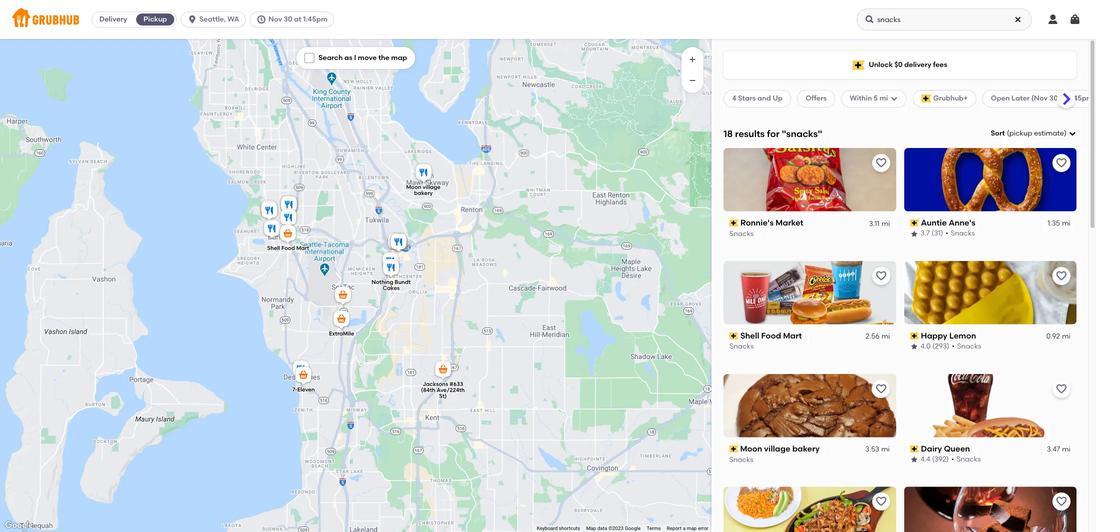 Task type: locate. For each thing, give the bounding box(es) containing it.
1.35
[[1048, 219, 1060, 228]]

0 vertical spatial moon
[[406, 184, 421, 191]]

terms
[[647, 526, 661, 532]]

©2023
[[609, 526, 624, 532]]

1 vertical spatial food
[[761, 331, 781, 341]]

dairy queen
[[921, 445, 970, 454]]

svg image inside seattle, wa button
[[187, 15, 197, 25]]

search
[[319, 54, 343, 62]]

2 vertical spatial •
[[952, 456, 954, 464]]

• snacks down anne's
[[946, 230, 975, 238]]

0 vertical spatial subscription pass image
[[910, 220, 919, 227]]

4
[[732, 94, 737, 103]]

"snacks"
[[782, 128, 823, 140]]

within 5 mi
[[850, 94, 888, 103]]

bakery down moon village bakery icon
[[414, 190, 433, 197]]

map
[[586, 526, 596, 532]]

1 vertical spatial shell
[[741, 331, 759, 341]]

0 vertical spatial at
[[294, 15, 301, 24]]

open
[[991, 94, 1010, 103]]

save this restaurant image for happy lemon
[[1056, 270, 1068, 282]]

mi right 2.56
[[882, 333, 890, 341]]

mi right "3.11"
[[882, 219, 890, 228]]

delivery button
[[92, 12, 134, 28]]

mart inside map region
[[296, 245, 309, 252]]

• right (31)
[[946, 230, 948, 238]]

dairy queen logo image
[[904, 374, 1077, 438]]

save this restaurant image
[[875, 157, 887, 169], [875, 270, 887, 282], [875, 497, 887, 509]]

pierro bakery image
[[278, 208, 298, 230]]

ronnie's market
[[741, 218, 804, 228]]

food inside map region
[[281, 245, 295, 252]]

1 vertical spatial village
[[765, 445, 791, 454]]

• down happy lemon
[[952, 343, 955, 351]]

svg image right 5
[[890, 95, 898, 103]]

seattle, wa
[[199, 15, 239, 24]]

mi right 0.92
[[1062, 333, 1071, 341]]

grubhub plus flag logo image left grubhub+
[[921, 95, 931, 103]]

minus icon image
[[688, 76, 698, 86]]

jamba image
[[386, 232, 406, 254]]

google image
[[3, 520, 36, 533]]

grubhub plus flag logo image left unlock
[[853, 60, 865, 70]]

#633
[[449, 381, 463, 388]]

grubhub plus flag logo image
[[853, 60, 865, 70], [921, 95, 931, 103]]

star icon image for dairy queen
[[910, 456, 918, 464]]

0 vertical spatial star icon image
[[910, 230, 918, 238]]

shell
[[267, 245, 280, 252], [741, 331, 759, 341]]

royce' washington - westfield southcenter mall logo image
[[904, 488, 1077, 533]]

lemon
[[950, 331, 976, 341]]

(293)
[[933, 343, 950, 351]]

star icon image left the 3.7
[[910, 230, 918, 238]]

offers
[[806, 94, 827, 103]]

mi for moon village bakery
[[882, 446, 890, 454]]

0 horizontal spatial food
[[281, 245, 295, 252]]

0 vertical spatial • snacks
[[946, 230, 975, 238]]

2.56
[[866, 333, 880, 341]]

1 vertical spatial grubhub plus flag logo image
[[921, 95, 931, 103]]

1 horizontal spatial at
[[1060, 94, 1067, 103]]

report a map error link
[[667, 526, 709, 532]]

1 vertical spatial •
[[952, 343, 955, 351]]

mi right 3.47
[[1062, 446, 1071, 454]]

at inside button
[[294, 15, 301, 24]]

and
[[758, 94, 771, 103]]

delivery
[[904, 61, 932, 69]]

map right a
[[687, 526, 697, 532]]

0 horizontal spatial moon
[[406, 184, 421, 191]]

0 vertical spatial map
[[391, 54, 407, 62]]

1:45pm
[[303, 15, 328, 24]]

results
[[735, 128, 765, 140]]

4.0
[[921, 343, 931, 351]]

0 horizontal spatial bakery
[[414, 190, 433, 197]]

star icon image
[[910, 230, 918, 238], [910, 343, 918, 351], [910, 456, 918, 464]]

market
[[776, 218, 804, 228]]

mart down shell food mart logo
[[783, 331, 802, 341]]

shell inside map region
[[267, 245, 280, 252]]

0 vertical spatial shell food mart
[[267, 245, 309, 252]]

fees
[[933, 61, 947, 69]]

pickup
[[1010, 129, 1033, 138]]

mart
[[296, 245, 309, 252], [783, 331, 802, 341]]

0 horizontal spatial 30
[[284, 15, 292, 24]]

auntie anne's image
[[388, 232, 408, 254]]

subscription pass image for auntie anne's
[[910, 220, 919, 227]]

• for queen
[[952, 456, 954, 464]]

0 vertical spatial village
[[422, 184, 440, 191]]

3.7 (31)
[[921, 230, 943, 238]]

happy lemon logo image
[[904, 261, 1077, 325]]

0 vertical spatial food
[[281, 245, 295, 252]]

extramile image
[[331, 310, 351, 332]]

0.92
[[1047, 333, 1060, 341]]

food
[[281, 245, 295, 252], [761, 331, 781, 341]]

0 vertical spatial •
[[946, 230, 948, 238]]

jacksons #633 (84th ave/224th st)
[[421, 381, 465, 400]]

1 horizontal spatial bakery
[[793, 445, 820, 454]]

auntie anne's logo image
[[904, 148, 1077, 212]]

within
[[850, 94, 872, 103]]

0 vertical spatial grubhub plus flag logo image
[[853, 60, 865, 70]]

1 vertical spatial • snacks
[[952, 343, 982, 351]]

•
[[946, 230, 948, 238], [952, 343, 955, 351], [952, 456, 954, 464]]

0 vertical spatial bakery
[[414, 190, 433, 197]]

0 vertical spatial shell
[[267, 245, 280, 252]]

1 horizontal spatial grubhub plus flag logo image
[[921, 95, 931, 103]]

30
[[284, 15, 292, 24], [1050, 94, 1058, 103]]

3.47 mi
[[1047, 446, 1071, 454]]

1 vertical spatial shell food mart
[[741, 331, 802, 341]]

report a map error
[[667, 526, 709, 532]]

3.11
[[869, 219, 880, 228]]

1 horizontal spatial food
[[761, 331, 781, 341]]

3.47
[[1047, 446, 1060, 454]]

save this restaurant button for moon village bakery
[[872, 380, 890, 398]]

mi
[[880, 94, 888, 103], [882, 219, 890, 228], [1062, 219, 1071, 228], [882, 333, 890, 341], [1062, 333, 1071, 341], [882, 446, 890, 454], [1062, 446, 1071, 454]]

svg image right )
[[1069, 130, 1077, 138]]

0 horizontal spatial village
[[422, 184, 440, 191]]

mi right 3.53
[[882, 446, 890, 454]]

for
[[767, 128, 780, 140]]

3 star icon image from the top
[[910, 456, 918, 464]]

bakery
[[414, 190, 433, 197], [793, 445, 820, 454]]

• snacks down lemon at the right
[[952, 343, 982, 351]]

2 vertical spatial subscription pass image
[[910, 446, 919, 453]]

• snacks
[[946, 230, 975, 238], [952, 343, 982, 351], [952, 456, 981, 464]]

subscription pass image
[[910, 220, 919, 227], [730, 333, 739, 340], [730, 446, 739, 453]]

1 horizontal spatial shell
[[741, 331, 759, 341]]

subscription pass image
[[730, 220, 739, 227], [910, 333, 919, 340], [910, 446, 919, 453]]

2 vertical spatial subscription pass image
[[730, 446, 739, 453]]

1 horizontal spatial shell food mart
[[741, 331, 802, 341]]

0 vertical spatial svg image
[[890, 95, 898, 103]]

dairy
[[921, 445, 942, 454]]

2.56 mi
[[866, 333, 890, 341]]

subscription pass image left ronnie's
[[730, 220, 739, 227]]

1 horizontal spatial 30
[[1050, 94, 1058, 103]]

open later (nov 30 at 1:45pm)
[[991, 94, 1096, 103]]

at left 1:45pm)
[[1060, 94, 1067, 103]]

anne's
[[949, 218, 976, 228]]

at
[[294, 15, 301, 24], [1060, 94, 1067, 103]]

4.4 (392)
[[921, 456, 949, 464]]

marina market & deli image
[[291, 360, 311, 382]]

1.35 mi
[[1048, 219, 1071, 228]]

30 right nov at left top
[[284, 15, 292, 24]]

pickup
[[144, 15, 167, 24]]

mawadda cafe image
[[279, 195, 299, 217]]

1 horizontal spatial moon village bakery
[[741, 445, 820, 454]]

subscription pass image left dairy
[[910, 446, 919, 453]]

2 vertical spatial • snacks
[[952, 456, 981, 464]]

0 vertical spatial moon village bakery
[[406, 184, 440, 197]]

• snacks down queen on the right of the page
[[952, 456, 981, 464]]

save this restaurant button for happy lemon
[[1053, 267, 1071, 285]]

auntie
[[921, 218, 947, 228]]

30 right (nov
[[1050, 94, 1058, 103]]

subscription pass image left happy
[[910, 333, 919, 340]]

1 vertical spatial mart
[[783, 331, 802, 341]]

save this restaurant image for shell food mart
[[875, 270, 887, 282]]

svg image
[[890, 95, 898, 103], [1069, 130, 1077, 138]]

1 horizontal spatial moon
[[741, 445, 763, 454]]

3 save this restaurant image from the top
[[875, 497, 887, 509]]

nothing bundt cakes
[[371, 279, 411, 292]]

1 save this restaurant image from the top
[[875, 157, 887, 169]]

mi right 1.35
[[1062, 219, 1071, 228]]

• for anne's
[[946, 230, 948, 238]]

the
[[378, 54, 390, 62]]

save this restaurant image
[[1056, 157, 1068, 169], [1056, 270, 1068, 282], [875, 383, 887, 395], [1056, 383, 1068, 395], [1056, 497, 1068, 509]]

4 stars and up
[[732, 94, 783, 103]]

save this restaurant button
[[872, 154, 890, 172], [1053, 154, 1071, 172], [872, 267, 890, 285], [1053, 267, 1071, 285], [872, 380, 890, 398], [1053, 380, 1071, 398], [872, 494, 890, 512], [1053, 494, 1071, 512]]

keyboard
[[537, 526, 558, 532]]

ronnie's market logo image
[[724, 148, 896, 212]]

star icon image left 4.0
[[910, 343, 918, 351]]

star icon image left 4.4
[[910, 456, 918, 464]]

save this restaurant button for dairy queen
[[1053, 380, 1071, 398]]

0 horizontal spatial moon village bakery
[[406, 184, 440, 197]]

2 vertical spatial save this restaurant image
[[875, 497, 887, 509]]

2 star icon image from the top
[[910, 343, 918, 351]]

moon village bakery inside map region
[[406, 184, 440, 197]]

0 vertical spatial save this restaurant image
[[875, 157, 887, 169]]

1 vertical spatial save this restaurant image
[[875, 270, 887, 282]]

1 vertical spatial star icon image
[[910, 343, 918, 351]]

svg image inside 'nov 30 at 1:45pm' button
[[256, 15, 266, 25]]

mi for auntie anne's
[[1062, 219, 1071, 228]]

auntie anne's
[[921, 218, 976, 228]]

cakes
[[382, 285, 399, 292]]

(nov
[[1032, 94, 1048, 103]]

1 star icon image from the top
[[910, 230, 918, 238]]

grubhub plus flag logo image for grubhub+
[[921, 95, 931, 103]]

none field containing sort
[[991, 129, 1077, 139]]

later
[[1012, 94, 1030, 103]]

delivery
[[99, 15, 127, 24]]

1 vertical spatial subscription pass image
[[730, 333, 739, 340]]

1:45pm)
[[1069, 94, 1096, 103]]

main navigation navigation
[[0, 0, 1096, 39]]

map
[[391, 54, 407, 62], [687, 526, 697, 532]]

1 vertical spatial subscription pass image
[[910, 333, 919, 340]]

move
[[358, 54, 377, 62]]

• down queen on the right of the page
[[952, 456, 954, 464]]

1 horizontal spatial mart
[[783, 331, 802, 341]]

map right the
[[391, 54, 407, 62]]

2 vertical spatial star icon image
[[910, 456, 918, 464]]

happy lemon image
[[380, 251, 400, 273]]

mart down pierro bakery image
[[296, 245, 309, 252]]

0 vertical spatial subscription pass image
[[730, 220, 739, 227]]

None field
[[991, 129, 1077, 139]]

1 horizontal spatial svg image
[[1069, 130, 1077, 138]]

extramile
[[329, 331, 354, 338]]

0 horizontal spatial grubhub plus flag logo image
[[853, 60, 865, 70]]

2 save this restaurant image from the top
[[875, 270, 887, 282]]

map region
[[0, 1, 786, 533]]

0 vertical spatial mart
[[296, 245, 309, 252]]

0.92 mi
[[1047, 333, 1071, 341]]

antojitos michalisco 1st ave image
[[279, 195, 299, 217]]

0 vertical spatial 30
[[284, 15, 292, 24]]

at left 1:45pm
[[294, 15, 301, 24]]

unlock
[[869, 61, 893, 69]]

0 horizontal spatial mart
[[296, 245, 309, 252]]

svg image
[[1047, 14, 1059, 26], [1069, 14, 1081, 26], [187, 15, 197, 25], [256, 15, 266, 25], [865, 15, 875, 25], [1014, 16, 1022, 24], [307, 55, 313, 61]]

0 horizontal spatial at
[[294, 15, 301, 24]]

0 horizontal spatial shell
[[267, 245, 280, 252]]

bakery down moon village bakery logo
[[793, 445, 820, 454]]

bundt
[[394, 279, 411, 286]]

1 vertical spatial map
[[687, 526, 697, 532]]

save this restaurant button for shell food mart
[[872, 267, 890, 285]]

shell food mart
[[267, 245, 309, 252], [741, 331, 802, 341]]

0 horizontal spatial shell food mart
[[267, 245, 309, 252]]

1 vertical spatial svg image
[[1069, 130, 1077, 138]]

7 eleven image
[[293, 366, 313, 388]]



Task type: vqa. For each thing, say whether or not it's contained in the screenshot.
bottommost THE DAYS,
no



Task type: describe. For each thing, give the bounding box(es) containing it.
seattle, wa button
[[181, 12, 250, 28]]

sort
[[991, 129, 1005, 138]]

subscription pass image for happy lemon
[[910, 333, 919, 340]]

unlock $0 delivery fees
[[869, 61, 947, 69]]

sea tac marathon image
[[333, 285, 353, 308]]

subscription pass image for ronnie's market
[[730, 220, 739, 227]]

happy
[[921, 331, 948, 341]]

• snacks for queen
[[952, 456, 981, 464]]

1 vertical spatial bakery
[[793, 445, 820, 454]]

pickup button
[[134, 12, 176, 28]]

sort ( pickup estimate )
[[991, 129, 1067, 138]]

3.53
[[866, 446, 880, 454]]

(
[[1007, 129, 1010, 138]]

30 inside button
[[284, 15, 292, 24]]

1 vertical spatial 30
[[1050, 94, 1058, 103]]

save this restaurant image for moon village bakery
[[875, 383, 887, 395]]

shell food mart inside map region
[[267, 245, 309, 252]]

Search for food, convenience, alcohol... search field
[[857, 9, 1032, 31]]

1 vertical spatial moon village bakery
[[741, 445, 820, 454]]

star icon image for happy lemon
[[910, 343, 918, 351]]

ronnie's market image
[[262, 219, 282, 241]]

terms link
[[647, 526, 661, 532]]

keyboard shortcuts button
[[537, 526, 580, 533]]

7-eleven
[[292, 387, 315, 394]]

mi for ronnie's market
[[882, 219, 890, 228]]

moon inside the moon village bakery
[[406, 184, 421, 191]]

• snacks for lemon
[[952, 343, 982, 351]]

$0
[[895, 61, 903, 69]]

happy lemon
[[921, 331, 976, 341]]

18 results for "snacks"
[[724, 128, 823, 140]]

jacksons #633 (84th ave/224th st) image
[[433, 360, 453, 382]]

subscription pass image for dairy queen
[[910, 446, 919, 453]]

subscription pass image for moon village bakery
[[730, 446, 739, 453]]

eleven
[[297, 387, 315, 394]]

bakery inside the moon village bakery
[[414, 190, 433, 197]]

star icon image for auntie anne's
[[910, 230, 918, 238]]

dairy queen image
[[259, 199, 279, 221]]

4.4
[[921, 456, 931, 464]]

• for lemon
[[952, 343, 955, 351]]

i
[[354, 54, 356, 62]]

save this restaurant image for auntie anne's
[[1056, 157, 1068, 169]]

4.0 (293)
[[921, 343, 950, 351]]

(84th
[[421, 387, 435, 394]]

shell food mart image
[[278, 224, 298, 246]]

mi for happy lemon
[[1062, 333, 1071, 341]]

(392)
[[932, 456, 949, 464]]

3.7
[[921, 230, 930, 238]]

royce' washington - westfield southcenter mall image
[[388, 232, 408, 254]]

7-
[[292, 387, 297, 394]]

estimate
[[1034, 129, 1064, 138]]

grubhub+
[[933, 94, 968, 103]]

error
[[698, 526, 709, 532]]

report
[[667, 526, 682, 532]]

keyboard shortcuts
[[537, 526, 580, 532]]

as
[[344, 54, 353, 62]]

up
[[773, 94, 783, 103]]

save this restaurant button for auntie anne's
[[1053, 154, 1071, 172]]

tacos el hass image
[[259, 201, 279, 223]]

1 horizontal spatial map
[[687, 526, 697, 532]]

ronnie's
[[741, 218, 774, 228]]

shell food mart logo image
[[724, 261, 896, 325]]

save this restaurant image for dairy queen
[[1056, 383, 1068, 395]]

subscription pass image for shell food mart
[[730, 333, 739, 340]]

1 vertical spatial at
[[1060, 94, 1067, 103]]

18
[[724, 128, 733, 140]]

shortcuts
[[559, 526, 580, 532]]

nov 30 at 1:45pm button
[[250, 12, 338, 28]]

3.11 mi
[[869, 219, 890, 228]]

plus icon image
[[688, 55, 698, 65]]

grubhub plus flag logo image for unlock $0 delivery fees
[[853, 60, 865, 70]]

a
[[683, 526, 686, 532]]

nothing bundt cakes image
[[381, 258, 401, 280]]

moon village bakery image
[[413, 163, 433, 185]]

nothing
[[371, 279, 393, 286]]

ave/224th
[[436, 387, 465, 394]]

)
[[1064, 129, 1067, 138]]

mi for dairy queen
[[1062, 446, 1071, 454]]

data
[[597, 526, 607, 532]]

jacksons
[[422, 381, 448, 388]]

wa
[[227, 15, 239, 24]]

tacos el hass logo image
[[724, 488, 896, 533]]

save this restaurant image for ronnie's market
[[875, 157, 887, 169]]

stars
[[738, 94, 756, 103]]

village inside the moon village bakery
[[422, 184, 440, 191]]

(31)
[[932, 230, 943, 238]]

1 vertical spatial moon
[[741, 445, 763, 454]]

nov
[[268, 15, 282, 24]]

mi right 5
[[880, 94, 888, 103]]

search as i move the map
[[319, 54, 407, 62]]

save this restaurant button for ronnie's market
[[872, 154, 890, 172]]

seattle,
[[199, 15, 226, 24]]

0 horizontal spatial map
[[391, 54, 407, 62]]

1 horizontal spatial village
[[765, 445, 791, 454]]

mi for shell food mart
[[882, 333, 890, 341]]

0 horizontal spatial svg image
[[890, 95, 898, 103]]

nov 30 at 1:45pm
[[268, 15, 328, 24]]

map data ©2023 google
[[586, 526, 641, 532]]

google
[[625, 526, 641, 532]]

3.53 mi
[[866, 446, 890, 454]]

• snacks for anne's
[[946, 230, 975, 238]]

moon village bakery logo image
[[724, 374, 896, 438]]



